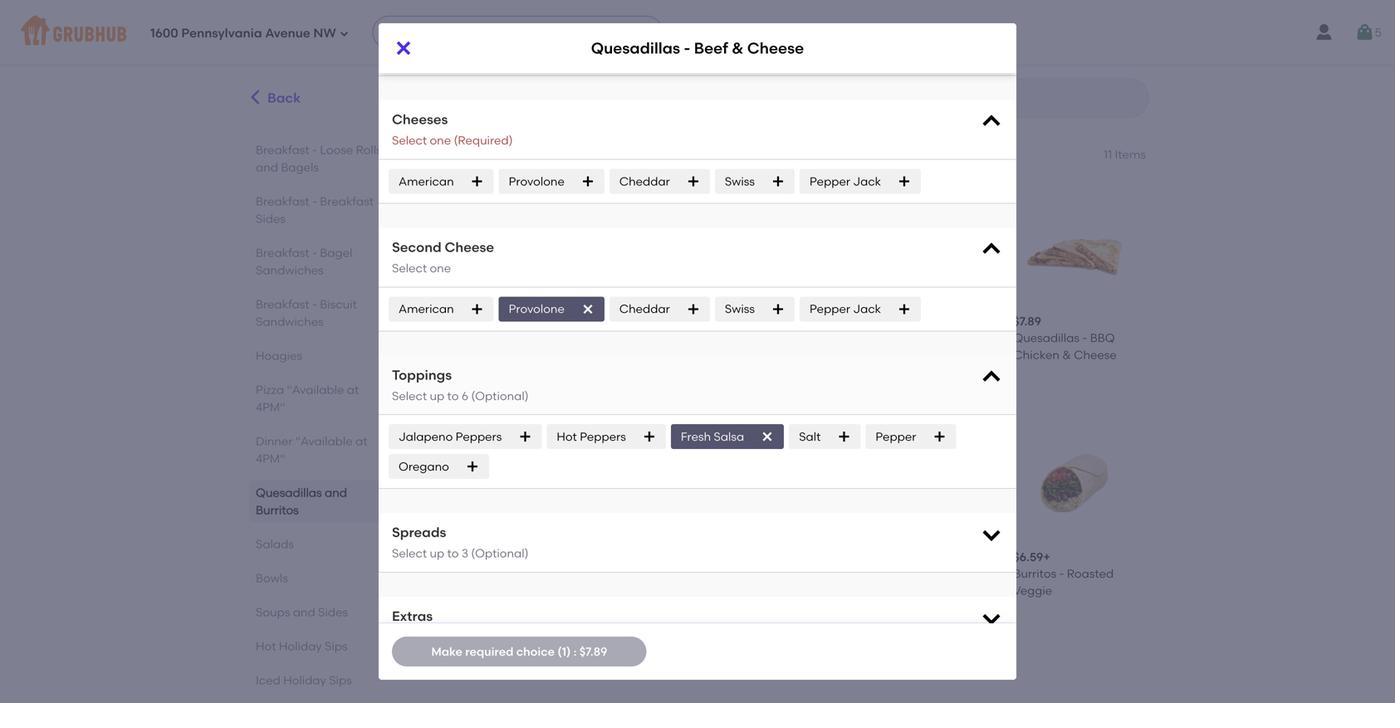 Task type: vqa. For each thing, say whether or not it's contained in the screenshot.


Task type: locate. For each thing, give the bounding box(es) containing it.
sandwiches up breakfast - biscuit sandwiches
[[256, 263, 324, 277]]

2 horizontal spatial beef
[[782, 567, 808, 581]]

1 vertical spatial swiss
[[725, 302, 755, 316]]

1 vertical spatial pepper
[[810, 302, 851, 316]]

1 vertical spatial beef
[[520, 331, 546, 345]]

american down second cheese select one
[[399, 302, 454, 316]]

2 jack from the top
[[853, 302, 881, 316]]

(optional) right the 6
[[471, 389, 529, 403]]

"available down hoagies tab
[[287, 383, 344, 397]]

up inside toppings select up to 6 (optional)
[[430, 389, 445, 403]]

1 vertical spatial pepper jack
[[810, 302, 881, 316]]

select inside second cheese select one
[[392, 261, 427, 275]]

"available down the pizza "available at 4pm" tab
[[296, 434, 353, 449]]

0 vertical spatial up
[[430, 389, 445, 403]]

at for pizza "available at 4pm"
[[347, 383, 359, 397]]

loose
[[320, 143, 353, 157]]

pizza "available at 4pm"
[[256, 383, 359, 415]]

0 vertical spatial beef
[[694, 39, 728, 57]]

quesadillas inside $7.89 quesadillas - chicken & cheese
[[586, 331, 652, 345]]

- inside $6.59 + burritos - roasted veggie
[[1060, 567, 1065, 581]]

$7.89 quesadillas - chicken & cheese
[[586, 314, 689, 362]]

beef for burritos
[[782, 567, 808, 581]]

biscuit
[[320, 297, 357, 312]]

required
[[465, 645, 514, 659]]

2 4pm" from the top
[[256, 452, 285, 466]]

1 (optional) from the top
[[471, 389, 529, 403]]

breakfast - breakfast sides
[[256, 194, 374, 226]]

(optional) inside the 'spreads select up to 3 (optional)'
[[471, 547, 529, 561]]

2 one from the top
[[430, 261, 451, 275]]

0 vertical spatial (optional)
[[471, 389, 529, 403]]

+
[[1044, 550, 1051, 564]]

select down second
[[392, 261, 427, 275]]

0 vertical spatial "available
[[287, 383, 344, 397]]

to for spreads
[[447, 547, 459, 561]]

2 peppers from the left
[[580, 430, 626, 444]]

(optional) for toppings
[[471, 389, 529, 403]]

0 horizontal spatial peppers
[[456, 430, 502, 444]]

$7.89 for $7.89 quesadillas - beef & cheese
[[444, 314, 471, 329]]

1 sandwiches from the top
[[256, 263, 324, 277]]

- inside the $7.89 quesadillas - bbq chicken & cheese
[[1083, 331, 1088, 345]]

burritos inside quesadillas and burritos
[[256, 503, 299, 518]]

2 cheddar from the top
[[620, 302, 670, 316]]

nw
[[313, 26, 336, 41]]

burritos - beef button
[[722, 410, 858, 623]]

0 vertical spatial pepper jack
[[810, 174, 881, 188]]

- inside breakfast - breakfast sides
[[312, 194, 317, 209]]

american for cheese
[[399, 302, 454, 316]]

one inside cheeses select one (required)
[[430, 134, 451, 148]]

1 horizontal spatial beef
[[694, 39, 728, 57]]

- inside $7.89 quesadillas - buffalo chicken & cheese
[[940, 331, 945, 345]]

select
[[392, 134, 427, 148], [392, 261, 427, 275], [392, 389, 427, 403], [392, 547, 427, 561]]

0 vertical spatial pepper
[[810, 174, 851, 188]]

(optional) for spreads
[[471, 547, 529, 561]]

4pm" inside pizza "available at 4pm"
[[256, 400, 285, 415]]

salads tab
[[256, 536, 385, 553]]

quesadillas inside quesadillas and burritos
[[256, 486, 322, 500]]

$7.89 quesadillas - buffalo chicken & cheese
[[871, 314, 988, 362]]

at inside 'dinner "available at 4pm"'
[[356, 434, 368, 449]]

burritos - beef
[[729, 567, 808, 581]]

- inside breakfast - bagel sandwiches
[[312, 246, 317, 260]]

4 select from the top
[[392, 547, 427, 561]]

1 peppers from the left
[[456, 430, 502, 444]]

svg image
[[1355, 22, 1375, 42], [339, 29, 349, 39], [471, 175, 484, 188], [687, 175, 700, 188], [772, 175, 785, 188], [471, 303, 484, 316], [581, 303, 595, 316], [687, 303, 700, 316], [772, 303, 785, 316], [980, 366, 1003, 389], [643, 430, 656, 444], [933, 430, 947, 444], [980, 523, 1003, 547], [980, 607, 1003, 631]]

choice
[[516, 645, 555, 659]]

one inside second cheese select one
[[430, 261, 451, 275]]

(optional)
[[471, 389, 529, 403], [471, 547, 529, 561]]

breakfast down breakfast - breakfast sides
[[256, 246, 310, 260]]

0 vertical spatial sips
[[325, 640, 348, 654]]

swiss
[[725, 174, 755, 188], [725, 302, 755, 316]]

quesadillas - chicken bacon ranch image
[[586, 417, 709, 539]]

2 swiss from the top
[[725, 302, 755, 316]]

1 select from the top
[[392, 134, 427, 148]]

1 vertical spatial at
[[356, 434, 368, 449]]

sides up hot holiday sips tab
[[318, 606, 348, 620]]

1 to from the top
[[447, 389, 459, 403]]

quesadillas
[[591, 39, 680, 57], [444, 142, 547, 163], [444, 331, 510, 345], [586, 331, 652, 345], [729, 331, 795, 345], [871, 331, 937, 345], [1014, 331, 1080, 345], [256, 486, 322, 500], [444, 567, 510, 581], [586, 567, 652, 581]]

1 vertical spatial "available
[[296, 434, 353, 449]]

1 one from the top
[[430, 134, 451, 148]]

back button
[[246, 78, 302, 118]]

to left the 6
[[447, 389, 459, 403]]

sides
[[256, 212, 286, 226], [318, 606, 348, 620]]

burritos
[[590, 142, 659, 163], [256, 503, 299, 518], [729, 567, 772, 581], [871, 567, 914, 581], [1014, 567, 1057, 581]]

"available for dinner
[[296, 434, 353, 449]]

1 swiss from the top
[[725, 174, 755, 188]]

$7.89 inside the $7.89 quesadillas - bbq chicken & cheese
[[1014, 314, 1042, 329]]

1 vertical spatial to
[[447, 547, 459, 561]]

select for spreads
[[392, 547, 427, 561]]

2 (optional) from the top
[[471, 547, 529, 561]]

burritos - chicken button
[[865, 410, 1000, 623]]

2 american from the top
[[399, 302, 454, 316]]

1 vertical spatial hot
[[256, 640, 276, 654]]

1 horizontal spatial sides
[[318, 606, 348, 620]]

3 select from the top
[[392, 389, 427, 403]]

toppings select up to 6 (optional)
[[392, 367, 529, 403]]

$7.89 inside "$7.89 quesadillas - pierogi quesadilla"
[[444, 550, 471, 564]]

up down spreads
[[430, 547, 445, 561]]

- inside breakfast - biscuit sandwiches
[[312, 297, 317, 312]]

breakfast inside breakfast - bagel sandwiches
[[256, 246, 310, 260]]

2 to from the top
[[447, 547, 459, 561]]

sandwiches inside breakfast - bagel sandwiches
[[256, 263, 324, 277]]

1 vertical spatial american
[[399, 302, 454, 316]]

$7.89 for $7.89 quesadillas - buffalo chicken & cheese
[[871, 314, 899, 329]]

cheeses select one (required)
[[392, 111, 513, 148]]

hot inside tab
[[256, 640, 276, 654]]

0 vertical spatial american
[[399, 174, 454, 188]]

sandwiches up hoagies
[[256, 315, 324, 329]]

4pm" down "dinner" at the left of the page
[[256, 452, 285, 466]]

rolls
[[356, 143, 382, 157]]

4pm" down pizza
[[256, 400, 285, 415]]

cheese
[[748, 39, 804, 57], [445, 239, 494, 255], [805, 331, 848, 345], [444, 348, 486, 362], [647, 348, 689, 362], [932, 348, 975, 362], [1074, 348, 1117, 362]]

4pm" for dinner "available at 4pm"
[[256, 452, 285, 466]]

quesadillas - chicken bacon ranch button
[[579, 410, 715, 623]]

- inside "$7.89 quesadillas - pierogi quesadilla"
[[513, 567, 518, 581]]

cheese inside the $7.89 quesadillas - bbq chicken & cheese
[[1074, 348, 1117, 362]]

bagels
[[281, 160, 319, 174]]

at inside pizza "available at 4pm"
[[347, 383, 359, 397]]

peppers for hot peppers
[[580, 430, 626, 444]]

one down second
[[430, 261, 451, 275]]

holiday down soups and sides on the bottom
[[279, 640, 322, 654]]

- inside $7.89 quesadillas - chicken & cheese
[[655, 331, 660, 345]]

extras
[[392, 608, 433, 625]]

breakfast up bagels
[[256, 143, 310, 157]]

soups
[[256, 606, 290, 620]]

0 horizontal spatial hot
[[256, 640, 276, 654]]

0 vertical spatial swiss
[[725, 174, 755, 188]]

1 vertical spatial cheddar
[[620, 302, 670, 316]]

"available
[[287, 383, 344, 397], [296, 434, 353, 449]]

1 vertical spatial sandwiches
[[256, 315, 324, 329]]

up down toppings
[[430, 389, 445, 403]]

4pm" inside 'dinner "available at 4pm"'
[[256, 452, 285, 466]]

1 vertical spatial jack
[[853, 302, 881, 316]]

(optional) right "3"
[[471, 547, 529, 561]]

and
[[552, 142, 586, 163], [256, 160, 278, 174], [325, 486, 347, 500], [293, 606, 315, 620]]

hot for hot peppers
[[557, 430, 577, 444]]

dinner "available at 4pm" tab
[[256, 433, 385, 468]]

1600
[[150, 26, 178, 41]]

soups and sides tab
[[256, 604, 385, 621]]

breakfast inside breakfast - loose rolls and bagels
[[256, 143, 310, 157]]

breakfast down breakfast - bagel sandwiches
[[256, 297, 310, 312]]

at down hoagies tab
[[347, 383, 359, 397]]

toppings
[[392, 367, 452, 383]]

0 vertical spatial 4pm"
[[256, 400, 285, 415]]

holiday down hot holiday sips
[[283, 674, 326, 688]]

provolone
[[509, 174, 565, 188], [509, 302, 565, 316]]

2 sandwiches from the top
[[256, 315, 324, 329]]

spreads
[[392, 525, 446, 541]]

$7.89
[[444, 314, 471, 329], [586, 314, 614, 329], [871, 314, 899, 329], [1014, 314, 1042, 329], [444, 550, 471, 564], [580, 645, 608, 659]]

select down toppings
[[392, 389, 427, 403]]

sides up breakfast - bagel sandwiches
[[256, 212, 286, 226]]

sandwiches for biscuit
[[256, 315, 324, 329]]

-
[[684, 39, 691, 57], [312, 143, 317, 157], [312, 194, 317, 209], [312, 246, 317, 260], [312, 297, 317, 312], [513, 331, 518, 345], [655, 331, 660, 345], [798, 331, 803, 345], [940, 331, 945, 345], [1083, 331, 1088, 345], [513, 567, 518, 581], [655, 567, 660, 581], [774, 567, 779, 581], [917, 567, 922, 581], [1060, 567, 1065, 581]]

2 provolone from the top
[[509, 302, 565, 316]]

breakfast down bagels
[[256, 194, 310, 209]]

pepper jack
[[810, 174, 881, 188], [810, 302, 881, 316]]

at down the pizza "available at 4pm" tab
[[356, 434, 368, 449]]

one
[[430, 134, 451, 148], [430, 261, 451, 275]]

cheese inside second cheese select one
[[445, 239, 494, 255]]

"available inside pizza "available at 4pm"
[[287, 383, 344, 397]]

american
[[399, 174, 454, 188], [399, 302, 454, 316]]

1 provolone from the top
[[509, 174, 565, 188]]

$7.89 quesadillas - bbq chicken & cheese
[[1014, 314, 1117, 362]]

american down cheeses select one (required) on the left of the page
[[399, 174, 454, 188]]

quantity
[[392, 45, 450, 61]]

0 vertical spatial sandwiches
[[256, 263, 324, 277]]

select down cheeses
[[392, 134, 427, 148]]

1 cheddar from the top
[[620, 174, 670, 188]]

$7.89 inside $7.89 quesadillas - chicken & cheese
[[586, 314, 614, 329]]

hot holiday sips
[[256, 640, 348, 654]]

hot peppers
[[557, 430, 626, 444]]

pepper for second cheese
[[810, 302, 851, 316]]

american for select
[[399, 174, 454, 188]]

0 horizontal spatial quesadillas and burritos
[[256, 486, 347, 518]]

up inside the 'spreads select up to 3 (optional)'
[[430, 547, 445, 561]]

$6.59 + burritos - roasted veggie
[[1014, 550, 1114, 598]]

1 vertical spatial sips
[[329, 674, 352, 688]]

breakfast - biscuit sandwiches tab
[[256, 296, 385, 331]]

cheddar
[[620, 174, 670, 188], [620, 302, 670, 316]]

to inside the 'spreads select up to 3 (optional)'
[[447, 547, 459, 561]]

- inside 'burritos - chicken' button
[[917, 567, 922, 581]]

1 horizontal spatial quesadillas and burritos
[[444, 142, 659, 163]]

quesadillas and burritos
[[444, 142, 659, 163], [256, 486, 347, 518]]

burritos inside button
[[729, 567, 772, 581]]

ranch
[[586, 601, 622, 615]]

sandwiches
[[256, 263, 324, 277], [256, 315, 324, 329]]

breakfast - loose rolls and bagels tab
[[256, 141, 385, 176]]

1 4pm" from the top
[[256, 400, 285, 415]]

1 pepper jack from the top
[[810, 174, 881, 188]]

1 vertical spatial holiday
[[283, 674, 326, 688]]

1 up from the top
[[430, 389, 445, 403]]

"available inside 'dinner "available at 4pm"'
[[296, 434, 353, 449]]

5 button
[[1355, 17, 1382, 47]]

1 vertical spatial (optional)
[[471, 547, 529, 561]]

5
[[1375, 25, 1382, 39]]

quesadillas inside the $7.89 quesadillas - bbq chicken & cheese
[[1014, 331, 1080, 345]]

breakfast inside breakfast - biscuit sandwiches
[[256, 297, 310, 312]]

svg image
[[394, 38, 414, 58], [980, 110, 1003, 133], [581, 175, 595, 188], [898, 175, 911, 188], [980, 238, 1003, 261], [898, 303, 911, 316], [519, 430, 532, 444], [761, 430, 774, 444], [838, 430, 851, 444], [466, 460, 479, 474]]

0 horizontal spatial beef
[[520, 331, 546, 345]]

one down cheeses
[[430, 134, 451, 148]]

2 vertical spatial beef
[[782, 567, 808, 581]]

up for toppings
[[430, 389, 445, 403]]

quesadillas inside $6.49 quesadillas - cheese
[[729, 331, 795, 345]]

0 horizontal spatial sides
[[256, 212, 286, 226]]

breakfast - biscuit sandwiches
[[256, 297, 357, 329]]

0 vertical spatial to
[[447, 389, 459, 403]]

0 vertical spatial sides
[[256, 212, 286, 226]]

jack
[[853, 174, 881, 188], [853, 302, 881, 316]]

2 pepper jack from the top
[[810, 302, 881, 316]]

4pm"
[[256, 400, 285, 415], [256, 452, 285, 466]]

up
[[430, 389, 445, 403], [430, 547, 445, 561]]

0 vertical spatial cheddar
[[620, 174, 670, 188]]

dinner
[[256, 434, 293, 449]]

cheese inside $7.89 quesadillas - chicken & cheese
[[647, 348, 689, 362]]

sips
[[325, 640, 348, 654], [329, 674, 352, 688]]

select down spreads
[[392, 547, 427, 561]]

$7.89 quesadillas - pierogi quesadilla
[[444, 550, 559, 598]]

0 vertical spatial at
[[347, 383, 359, 397]]

1 horizontal spatial peppers
[[580, 430, 626, 444]]

select inside cheeses select one (required)
[[392, 134, 427, 148]]

chicken inside $7.89 quesadillas - chicken & cheese
[[586, 348, 632, 362]]

sips down hot holiday sips tab
[[329, 674, 352, 688]]

chicken
[[586, 348, 632, 362], [871, 348, 917, 362], [1014, 348, 1060, 362], [925, 567, 971, 581], [586, 584, 632, 598]]

$6.59
[[1014, 550, 1044, 564]]

select inside the 'spreads select up to 3 (optional)'
[[392, 547, 427, 561]]

1 horizontal spatial hot
[[557, 430, 577, 444]]

1 vertical spatial up
[[430, 547, 445, 561]]

burritos - beef image
[[729, 417, 851, 539]]

holiday
[[279, 640, 322, 654], [283, 674, 326, 688]]

burritos - rice & beans image
[[444, 669, 566, 704]]

sips up iced holiday sips tab
[[325, 640, 348, 654]]

& inside '$7.89 quesadillas - beef & cheese'
[[548, 331, 557, 345]]

sandwiches inside breakfast - biscuit sandwiches
[[256, 315, 324, 329]]

0 vertical spatial hot
[[557, 430, 577, 444]]

&
[[732, 39, 744, 57], [548, 331, 557, 345], [635, 348, 644, 362], [920, 348, 929, 362], [1063, 348, 1071, 362]]

holiday for iced
[[283, 674, 326, 688]]

select inside toppings select up to 6 (optional)
[[392, 389, 427, 403]]

select for cheeses
[[392, 134, 427, 148]]

breakfast for breakfast - loose rolls and bagels
[[256, 143, 310, 157]]

to left "3"
[[447, 547, 459, 561]]

chicken inside $7.89 quesadillas - buffalo chicken & cheese
[[871, 348, 917, 362]]

1 vertical spatial quesadillas and burritos
[[256, 486, 347, 518]]

select for toppings
[[392, 389, 427, 403]]

pepper for cheeses
[[810, 174, 851, 188]]

peppers for jalapeno peppers
[[456, 430, 502, 444]]

$7.89 inside $7.89 quesadillas - buffalo chicken & cheese
[[871, 314, 899, 329]]

breakfast - bagel sandwiches tab
[[256, 244, 385, 279]]

0 vertical spatial provolone
[[509, 174, 565, 188]]

0 vertical spatial jack
[[853, 174, 881, 188]]

1 vertical spatial one
[[430, 261, 451, 275]]

pizza
[[256, 383, 284, 397]]

breakfast for breakfast - breakfast sides
[[256, 194, 310, 209]]

$6.49 quesadillas - cheese
[[729, 314, 848, 345]]

chicken inside the $7.89 quesadillas - bbq chicken & cheese
[[1014, 348, 1060, 362]]

- inside burritos - beef button
[[774, 567, 779, 581]]

0 vertical spatial one
[[430, 134, 451, 148]]

bbq
[[1090, 331, 1115, 345]]

to
[[447, 389, 459, 403], [447, 547, 459, 561]]

beef inside burritos - beef button
[[782, 567, 808, 581]]

burritos inside button
[[871, 567, 914, 581]]

1 vertical spatial provolone
[[509, 302, 565, 316]]

provolone for cheeses
[[509, 174, 565, 188]]

0 vertical spatial holiday
[[279, 640, 322, 654]]

bowls tab
[[256, 570, 385, 587]]

$7.89 inside '$7.89 quesadillas - beef & cheese'
[[444, 314, 471, 329]]

(optional) inside toppings select up to 6 (optional)
[[471, 389, 529, 403]]

quesadillas - beef & cheese image
[[444, 181, 566, 304]]

roasted
[[1067, 567, 1114, 581]]

quesadillas - beef & cheese
[[591, 39, 804, 57]]

iced
[[256, 674, 281, 688]]

1 american from the top
[[399, 174, 454, 188]]

2 select from the top
[[392, 261, 427, 275]]

to inside toppings select up to 6 (optional)
[[447, 389, 459, 403]]

2 up from the top
[[430, 547, 445, 561]]

1 jack from the top
[[853, 174, 881, 188]]

iced holiday sips tab
[[256, 672, 385, 689]]

pierogi
[[520, 567, 559, 581]]

quesadillas inside 'quesadillas - chicken bacon ranch'
[[586, 567, 652, 581]]

1 vertical spatial 4pm"
[[256, 452, 285, 466]]



Task type: describe. For each thing, give the bounding box(es) containing it.
burritos - chicken image
[[871, 417, 994, 539]]

soups and sides
[[256, 606, 348, 620]]

hoagies tab
[[256, 347, 385, 365]]

jack for cheeses
[[853, 174, 881, 188]]

& inside $7.89 quesadillas - chicken & cheese
[[635, 348, 644, 362]]

11 items
[[1104, 147, 1146, 162]]

burritos inside $6.59 + burritos - roasted veggie
[[1014, 567, 1057, 581]]

quesadillas - cheese image
[[729, 181, 851, 304]]

breakfast - loose rolls and bagels
[[256, 143, 382, 174]]

cheese inside $7.89 quesadillas - buffalo chicken & cheese
[[932, 348, 975, 362]]

burritos - chicken
[[871, 567, 971, 581]]

quesadillas inside $7.89 quesadillas - buffalo chicken & cheese
[[871, 331, 937, 345]]

quesadillas - pierogi quesadilla image
[[444, 417, 566, 539]]

breakfast for breakfast - biscuit sandwiches
[[256, 297, 310, 312]]

:
[[574, 645, 577, 659]]

chicken inside button
[[925, 567, 971, 581]]

jalapeno peppers
[[399, 430, 502, 444]]

breakfast down breakfast - loose rolls and bagels tab
[[320, 194, 374, 209]]

& inside $7.89 quesadillas - buffalo chicken & cheese
[[920, 348, 929, 362]]

1 vertical spatial sides
[[318, 606, 348, 620]]

fresh
[[681, 430, 711, 444]]

beef for quesadillas
[[694, 39, 728, 57]]

3
[[462, 547, 468, 561]]

quesadillas and burritos inside tab
[[256, 486, 347, 518]]

bowls
[[256, 572, 288, 586]]

(required)
[[454, 134, 513, 148]]

holiday for hot
[[279, 640, 322, 654]]

quesadillas inside "$7.89 quesadillas - pierogi quesadilla"
[[444, 567, 510, 581]]

provolone for second cheese
[[509, 302, 565, 316]]

back
[[267, 90, 301, 106]]

iced holiday sips
[[256, 674, 352, 688]]

- inside '$7.89 quesadillas - beef & cheese'
[[513, 331, 518, 345]]

second cheese select one
[[392, 239, 494, 275]]

0 vertical spatial quesadillas and burritos
[[444, 142, 659, 163]]

svg image inside 5 button
[[1355, 22, 1375, 42]]

and inside quesadillas and burritos
[[325, 486, 347, 500]]

bagel
[[320, 246, 352, 260]]

make required choice (1) : $7.89
[[431, 645, 608, 659]]

quesadillas - bbq chicken & cheese image
[[1014, 181, 1136, 304]]

pepper jack for second cheese
[[810, 302, 881, 316]]

breakfast - breakfast sides tab
[[256, 193, 385, 228]]

oregano
[[399, 460, 449, 474]]

sandwiches for bagel
[[256, 263, 324, 277]]

6
[[462, 389, 469, 403]]

$7.89 for $7.89 quesadillas - bbq chicken & cheese
[[1014, 314, 1042, 329]]

dinner "available at 4pm"
[[256, 434, 368, 466]]

quesadillas inside '$7.89 quesadillas - beef & cheese'
[[444, 331, 510, 345]]

jack for second cheese
[[853, 302, 881, 316]]

magnifying glass icon image
[[870, 88, 890, 108]]

$7.89 quesadillas - beef & cheese
[[444, 314, 557, 362]]

sips for hot holiday sips
[[325, 640, 348, 654]]

salt
[[799, 430, 821, 444]]

$6.49
[[729, 314, 758, 329]]

sips for iced holiday sips
[[329, 674, 352, 688]]

breakfast - bagel sandwiches
[[256, 246, 352, 277]]

salsa
[[714, 430, 744, 444]]

- inside 'quesadillas - chicken bacon ranch'
[[655, 567, 660, 581]]

to for toppings
[[447, 389, 459, 403]]

"available for pizza
[[287, 383, 344, 397]]

quesadillas - buffalo chicken & cheese image
[[871, 181, 994, 304]]

items
[[1115, 147, 1146, 162]]

fresh salsa
[[681, 430, 744, 444]]

cheddar for second cheese
[[620, 302, 670, 316]]

$7.89 for $7.89 quesadillas - chicken & cheese
[[586, 314, 614, 329]]

beef inside '$7.89 quesadillas - beef & cheese'
[[520, 331, 546, 345]]

chicken inside 'quesadillas - chicken bacon ranch'
[[586, 584, 632, 598]]

cheddar for cheeses
[[620, 174, 670, 188]]

11
[[1104, 147, 1112, 162]]

salads
[[256, 537, 294, 552]]

breakfast for breakfast - bagel sandwiches
[[256, 246, 310, 260]]

cheese inside $6.49 quesadillas - cheese
[[805, 331, 848, 345]]

veggie
[[1014, 584, 1053, 598]]

buffalo
[[948, 331, 988, 345]]

main navigation navigation
[[0, 0, 1396, 65]]

- inside breakfast - loose rolls and bagels
[[312, 143, 317, 157]]

hot for hot holiday sips
[[256, 640, 276, 654]]

1600 pennsylvania avenue nw
[[150, 26, 336, 41]]

swiss for second cheese
[[725, 302, 755, 316]]

pepper jack for cheeses
[[810, 174, 881, 188]]

cheese inside '$7.89 quesadillas - beef & cheese'
[[444, 348, 486, 362]]

quesadilla
[[444, 584, 504, 598]]

and inside breakfast - loose rolls and bagels
[[256, 160, 278, 174]]

hot holiday sips tab
[[256, 638, 385, 655]]

2 vertical spatial pepper
[[876, 430, 917, 444]]

at for dinner "available at 4pm"
[[356, 434, 368, 449]]

hoagies
[[256, 349, 302, 363]]

bacon
[[635, 584, 671, 598]]

sides inside breakfast - breakfast sides
[[256, 212, 286, 226]]

burritos - roasted veggie image
[[1014, 417, 1136, 539]]

avenue
[[265, 26, 310, 41]]

spreads select up to 3 (optional)
[[392, 525, 529, 561]]

pizza "available at 4pm" tab
[[256, 381, 385, 416]]

caret left icon image
[[247, 89, 264, 106]]

quesadillas - chicken bacon ranch
[[586, 567, 671, 615]]

make
[[431, 645, 463, 659]]

swiss for cheeses
[[725, 174, 755, 188]]

cheeses
[[392, 111, 448, 128]]

second
[[392, 239, 442, 255]]

quesadillas - chicken & cheese image
[[586, 181, 709, 304]]

quesadillas and burritos tab
[[256, 484, 385, 519]]

pennsylvania
[[181, 26, 262, 41]]

$7.89 for $7.89 quesadillas - pierogi quesadilla
[[444, 550, 471, 564]]

& inside the $7.89 quesadillas - bbq chicken & cheese
[[1063, 348, 1071, 362]]

- inside $6.49 quesadillas - cheese
[[798, 331, 803, 345]]

4pm" for pizza "available at 4pm"
[[256, 400, 285, 415]]

(1)
[[558, 645, 571, 659]]

up for spreads
[[430, 547, 445, 561]]

jalapeno
[[399, 430, 453, 444]]



